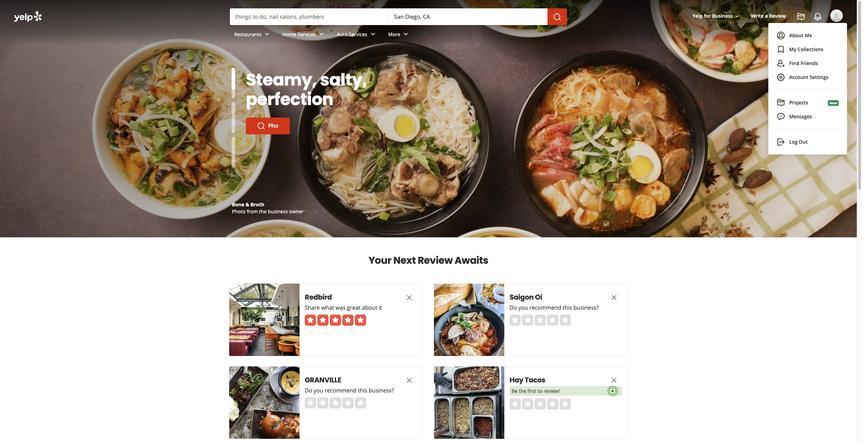 Task type: locate. For each thing, give the bounding box(es) containing it.
do for saigon oi
[[510, 304, 517, 312]]

you for granville
[[314, 387, 323, 395]]

24 chevron down v2 image inside restaurants link
[[263, 30, 271, 38]]

rating element down oi
[[510, 315, 571, 326]]

granville link
[[305, 376, 392, 385]]

(no rating) image
[[510, 315, 571, 326], [305, 398, 366, 409], [510, 399, 571, 410]]

0 horizontal spatial 24 chevron down v2 image
[[263, 30, 271, 38]]

1 horizontal spatial review
[[769, 13, 786, 19]]

the down broth
[[259, 208, 267, 215]]

do
[[510, 304, 517, 312], [305, 387, 312, 395]]

maria w. image
[[831, 9, 843, 22]]

0 vertical spatial do you recommend this business?
[[510, 304, 599, 312]]

new
[[830, 101, 838, 105]]

24 chevron down v2 image left auto
[[317, 30, 326, 38]]

24 profile v2 image
[[777, 31, 785, 40]]

0 vertical spatial the
[[259, 208, 267, 215]]

24 settings v2 image
[[777, 73, 785, 82]]

1 horizontal spatial services
[[349, 31, 367, 37]]

what
[[321, 304, 334, 312]]

you down "saigon"
[[519, 304, 528, 312]]

Find text field
[[235, 13, 383, 21]]

0 horizontal spatial you
[[314, 387, 323, 395]]

log out
[[789, 139, 808, 145]]

salty,
[[320, 68, 367, 92]]

saigon oi
[[510, 293, 542, 302]]

None search field
[[0, 0, 857, 155], [230, 8, 568, 25], [0, 0, 857, 155], [230, 8, 568, 25]]

24 chevron down v2 image inside 'home services' link
[[317, 30, 326, 38]]

this down granville link
[[358, 387, 367, 395]]

24 chevron down v2 image for home services
[[317, 30, 326, 38]]

1 horizontal spatial dismiss card image
[[610, 294, 618, 302]]

0 horizontal spatial do
[[305, 387, 312, 395]]

dismiss card image for hay tacos
[[610, 377, 618, 385]]

1 vertical spatial dismiss card image
[[610, 377, 618, 385]]

write a review link
[[748, 10, 789, 22]]

write
[[751, 13, 764, 19]]

user actions element
[[687, 9, 853, 52]]

home services link
[[277, 25, 331, 45]]

business?
[[574, 304, 599, 312], [369, 387, 394, 395]]

out
[[799, 139, 808, 145]]

share
[[305, 304, 320, 312]]

24 log out v2 image
[[777, 138, 785, 146]]

do down 'granville' on the left of page
[[305, 387, 312, 395]]

2 services from the left
[[349, 31, 367, 37]]

find friends link
[[774, 56, 842, 70]]

1 vertical spatial you
[[314, 387, 323, 395]]

0 vertical spatial you
[[519, 304, 528, 312]]

hay tacos link
[[510, 376, 597, 385]]

recommend
[[530, 304, 561, 312], [325, 387, 357, 395]]

log out button
[[774, 135, 842, 149]]

services right auto
[[349, 31, 367, 37]]

review inside user actions element
[[769, 13, 786, 19]]

review!
[[544, 388, 560, 395]]

redbird
[[305, 293, 332, 302]]

0 horizontal spatial this
[[358, 387, 367, 395]]

photo
[[232, 208, 246, 215]]

1 vertical spatial do you recommend this business?
[[305, 387, 394, 395]]

&
[[246, 201, 249, 208]]

0 vertical spatial business?
[[574, 304, 599, 312]]

services
[[298, 31, 316, 37], [349, 31, 367, 37]]

more
[[388, 31, 400, 37]]

review for next
[[418, 254, 453, 268]]

24 chevron down v2 image
[[317, 30, 326, 38], [369, 30, 377, 38]]

me
[[805, 32, 812, 39]]

1 vertical spatial this
[[358, 387, 367, 395]]

your next review awaits
[[369, 254, 488, 268]]

the right be
[[519, 388, 526, 395]]

0 horizontal spatial review
[[418, 254, 453, 268]]

you down 'granville' on the left of page
[[314, 387, 323, 395]]

1 none field from the left
[[235, 13, 383, 21]]

24 chevron down v2 image for more
[[402, 30, 410, 38]]

0 horizontal spatial dismiss card image
[[405, 377, 414, 385]]

0 horizontal spatial recommend
[[325, 387, 357, 395]]

photo of granville image
[[229, 367, 300, 439]]

1 horizontal spatial you
[[519, 304, 528, 312]]

my collections
[[789, 46, 824, 53]]

1 horizontal spatial none field
[[394, 13, 542, 21]]

services for home services
[[298, 31, 316, 37]]

24 chevron down v2 image for auto services
[[369, 30, 377, 38]]

0 vertical spatial review
[[769, 13, 786, 19]]

photo of redbird image
[[229, 284, 300, 356]]

24 chevron down v2 image inside the more link
[[402, 30, 410, 38]]

more link
[[383, 25, 416, 45]]

next
[[393, 254, 416, 268]]

0 horizontal spatial dismiss card image
[[405, 294, 414, 302]]

1 vertical spatial dismiss card image
[[405, 377, 414, 385]]

redbird link
[[305, 293, 392, 302]]

1 vertical spatial the
[[519, 388, 526, 395]]

24 collections v2 image
[[777, 45, 785, 54]]

0 vertical spatial dismiss card image
[[405, 294, 414, 302]]

1 horizontal spatial this
[[563, 304, 572, 312]]

recommend down oi
[[530, 304, 561, 312]]

from
[[247, 208, 258, 215]]

(no rating) image for hay tacos
[[510, 399, 571, 410]]

0 horizontal spatial the
[[259, 208, 267, 215]]

be
[[512, 388, 518, 395]]

dismiss card image
[[610, 294, 618, 302], [405, 377, 414, 385]]

awaits
[[455, 254, 488, 268]]

services right home
[[298, 31, 316, 37]]

collections
[[798, 46, 824, 53]]

restaurants
[[234, 31, 262, 37]]

firstreview image
[[606, 384, 620, 398]]

do you recommend this business? down granville link
[[305, 387, 394, 395]]

recommend down granville link
[[325, 387, 357, 395]]

rating element down to
[[510, 399, 571, 410]]

search image
[[553, 13, 561, 21]]

business? for granville
[[369, 387, 394, 395]]

this
[[563, 304, 572, 312], [358, 387, 367, 395]]

1 services from the left
[[298, 31, 316, 37]]

1 horizontal spatial recommend
[[530, 304, 561, 312]]

0 horizontal spatial do you recommend this business?
[[305, 387, 394, 395]]

business
[[268, 208, 288, 215]]

services for auto services
[[349, 31, 367, 37]]

you
[[519, 304, 528, 312], [314, 387, 323, 395]]

recommend for granville
[[325, 387, 357, 395]]

you for saigon oi
[[519, 304, 528, 312]]

(no rating) image down oi
[[510, 315, 571, 326]]

this down saigon oi 'link'
[[563, 304, 572, 312]]

(no rating) image for saigon oi
[[510, 315, 571, 326]]

do you recommend this business? for saigon oi
[[510, 304, 599, 312]]

0 horizontal spatial business?
[[369, 387, 394, 395]]

1 24 chevron down v2 image from the left
[[317, 30, 326, 38]]

24 chevron down v2 image right the more
[[402, 30, 410, 38]]

business? down saigon oi 'link'
[[574, 304, 599, 312]]

0 vertical spatial this
[[563, 304, 572, 312]]

1 vertical spatial business?
[[369, 387, 394, 395]]

24 chevron down v2 image right auto services
[[369, 30, 377, 38]]

16 chevron down v2 image
[[734, 13, 740, 19]]

1 horizontal spatial 24 chevron down v2 image
[[369, 30, 377, 38]]

great
[[347, 304, 361, 312]]

settings
[[810, 74, 829, 80]]

dismiss card image
[[405, 294, 414, 302], [610, 377, 618, 385]]

1 horizontal spatial do
[[510, 304, 517, 312]]

1 vertical spatial do
[[305, 387, 312, 395]]

a
[[765, 13, 768, 19]]

1 horizontal spatial business?
[[574, 304, 599, 312]]

this for saigon oi
[[563, 304, 572, 312]]

do you recommend this business?
[[510, 304, 599, 312], [305, 387, 394, 395]]

0 horizontal spatial none field
[[235, 13, 383, 21]]

home
[[282, 31, 296, 37]]

1 horizontal spatial dismiss card image
[[610, 377, 618, 385]]

rating element down 'granville' on the left of page
[[305, 398, 366, 409]]

1 24 chevron down v2 image from the left
[[263, 30, 271, 38]]

None radio
[[522, 315, 533, 326], [535, 315, 546, 326], [560, 315, 571, 326], [355, 398, 366, 409], [522, 399, 533, 410], [522, 315, 533, 326], [535, 315, 546, 326], [560, 315, 571, 326], [355, 398, 366, 409], [522, 399, 533, 410]]

24 message v2 image
[[777, 113, 785, 121]]

(no rating) image down to
[[510, 399, 571, 410]]

1 vertical spatial review
[[418, 254, 453, 268]]

the
[[259, 208, 267, 215], [519, 388, 526, 395]]

24 chevron down v2 image
[[263, 30, 271, 38], [402, 30, 410, 38]]

5 star rating image
[[305, 315, 366, 326]]

review right next
[[418, 254, 453, 268]]

review
[[769, 13, 786, 19], [418, 254, 453, 268]]

do you recommend this business? for granville
[[305, 387, 394, 395]]

none field find
[[235, 13, 383, 21]]

saigon oi link
[[510, 293, 597, 302]]

0 horizontal spatial 24 chevron down v2 image
[[317, 30, 326, 38]]

my
[[789, 46, 797, 53]]

24 chevron down v2 image inside auto services link
[[369, 30, 377, 38]]

None radio
[[510, 315, 521, 326], [547, 315, 558, 326], [305, 398, 316, 409], [317, 398, 329, 409], [330, 398, 341, 409], [342, 398, 354, 409], [510, 399, 521, 410], [535, 399, 546, 410], [547, 399, 558, 410], [560, 399, 571, 410], [510, 315, 521, 326], [547, 315, 558, 326], [305, 398, 316, 409], [317, 398, 329, 409], [330, 398, 341, 409], [342, 398, 354, 409], [510, 399, 521, 410], [535, 399, 546, 410], [547, 399, 558, 410], [560, 399, 571, 410]]

business? down granville link
[[369, 387, 394, 395]]

yelp for business button
[[690, 10, 743, 22]]

do you recommend this business? down saigon oi 'link'
[[510, 304, 599, 312]]

projects image
[[797, 13, 805, 21]]

2 24 chevron down v2 image from the left
[[369, 30, 377, 38]]

rating element
[[510, 315, 571, 326], [305, 398, 366, 409], [510, 399, 571, 410]]

None field
[[235, 13, 383, 21], [394, 13, 542, 21]]

bone
[[232, 201, 244, 208]]

(no rating) image down 'granville' on the left of page
[[305, 398, 366, 409]]

1 horizontal spatial 24 chevron down v2 image
[[402, 30, 410, 38]]

0 vertical spatial recommend
[[530, 304, 561, 312]]

0 vertical spatial dismiss card image
[[610, 294, 618, 302]]

yelp for business
[[693, 13, 733, 19]]

business categories element
[[229, 25, 843, 45]]

the inside bone & broth photo from the business owner
[[259, 208, 267, 215]]

tacos
[[525, 376, 546, 385]]

your
[[369, 254, 392, 268]]

first
[[528, 388, 537, 395]]

0 horizontal spatial services
[[298, 31, 316, 37]]

24 chevron down v2 image right restaurants
[[263, 30, 271, 38]]

2 none field from the left
[[394, 13, 542, 21]]

steamy,
[[246, 68, 317, 92]]

for
[[704, 13, 711, 19]]

do down "saigon"
[[510, 304, 517, 312]]

1 vertical spatial recommend
[[325, 387, 357, 395]]

to
[[538, 388, 543, 395]]

friends
[[801, 60, 818, 67]]

this for granville
[[358, 387, 367, 395]]

0 vertical spatial do
[[510, 304, 517, 312]]

owner
[[289, 208, 304, 215]]

review right a
[[769, 13, 786, 19]]

2 24 chevron down v2 image from the left
[[402, 30, 410, 38]]

business? for saigon oi
[[574, 304, 599, 312]]

1 horizontal spatial do you recommend this business?
[[510, 304, 599, 312]]

find
[[789, 60, 800, 67]]



Task type: describe. For each thing, give the bounding box(es) containing it.
about me
[[789, 32, 812, 39]]

auto services
[[337, 31, 367, 37]]

rating element for saigon oi
[[510, 315, 571, 326]]

business
[[712, 13, 733, 19]]

share what was great about it
[[305, 304, 382, 312]]

home services
[[282, 31, 316, 37]]

account settings link
[[774, 70, 842, 84]]

it
[[379, 304, 382, 312]]

steamy, salty, perfection
[[246, 68, 367, 111]]

dismiss card image for redbird
[[405, 294, 414, 302]]

recommend for saigon oi
[[530, 304, 561, 312]]

photo of saigon oi image
[[434, 284, 504, 356]]

bone & broth photo from the business owner
[[232, 201, 304, 215]]

about
[[362, 304, 377, 312]]

find friends
[[789, 60, 818, 67]]

dismiss card image for saigon oi
[[610, 294, 618, 302]]

dismiss card image for granville
[[405, 377, 414, 385]]

write a review
[[751, 13, 786, 19]]

rating element for hay tacos
[[510, 399, 571, 410]]

about
[[789, 32, 804, 39]]

pho
[[268, 122, 279, 130]]

be the first to review!
[[512, 388, 560, 395]]

Near text field
[[394, 13, 542, 21]]

perfection
[[246, 88, 333, 111]]

was
[[336, 304, 346, 312]]

auto services link
[[331, 25, 383, 45]]

24 search v2 image
[[257, 122, 265, 130]]

photo of hay tacos image
[[434, 367, 504, 439]]

rating element for granville
[[305, 398, 366, 409]]

messages
[[789, 113, 812, 120]]

bone & broth link
[[232, 201, 264, 208]]

messages link
[[773, 110, 843, 124]]

yelp
[[693, 13, 703, 19]]

account settings
[[789, 74, 829, 80]]

24 add friend v2 image
[[777, 59, 785, 68]]

none field near
[[394, 13, 542, 21]]

review for a
[[769, 13, 786, 19]]

1 horizontal spatial the
[[519, 388, 526, 395]]

hay
[[510, 376, 523, 385]]

explore banner section banner
[[0, 0, 857, 238]]

hay tacos
[[510, 376, 546, 385]]

pho link
[[246, 118, 290, 134]]

restaurants link
[[229, 25, 277, 45]]

auto
[[337, 31, 348, 37]]

oi
[[535, 293, 542, 302]]

notifications image
[[814, 13, 822, 21]]

do for granville
[[305, 387, 312, 395]]

(no rating) image for granville
[[305, 398, 366, 409]]

account
[[789, 74, 809, 80]]

saigon
[[510, 293, 534, 302]]

my collections link
[[774, 43, 842, 56]]

24 chevron down v2 image for restaurants
[[263, 30, 271, 38]]

log
[[789, 139, 798, 145]]

broth
[[251, 201, 264, 208]]

projects
[[789, 99, 808, 106]]

select slide image
[[232, 59, 235, 90]]

granville
[[305, 376, 341, 385]]

24 project v2 image
[[777, 99, 785, 107]]

about me link
[[773, 29, 843, 43]]



Task type: vqa. For each thing, say whether or not it's contained in the screenshot.
"What would you like to know about Mashita Club?" text field
no



